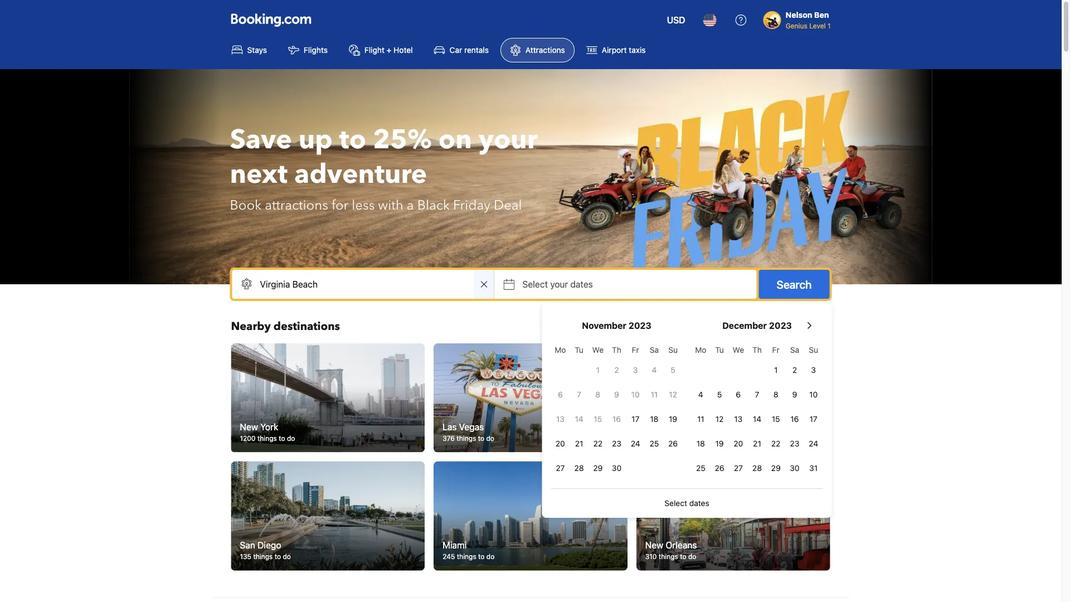 Task type: describe. For each thing, give the bounding box(es) containing it.
31 December 2023 checkbox
[[805, 457, 823, 480]]

next
[[230, 156, 288, 193]]

0 horizontal spatial dates
[[571, 279, 593, 290]]

to for key west
[[679, 435, 686, 443]]

new for new york
[[240, 422, 258, 432]]

25%
[[373, 122, 432, 158]]

4 December 2023 checkbox
[[692, 384, 711, 406]]

23 for 23 december 2023 option
[[791, 439, 800, 448]]

san diego image
[[231, 462, 425, 571]]

things for new york
[[258, 435, 277, 443]]

17 for 17 december 2023 checkbox
[[810, 415, 818, 424]]

12 for 12 option
[[716, 415, 724, 424]]

things for las vegas
[[457, 435, 476, 443]]

new orleans 310 things to do
[[646, 540, 697, 561]]

do inside miami 245 things to do
[[487, 553, 495, 561]]

6 for 6 december 2023 option
[[736, 390, 741, 399]]

key
[[646, 422, 661, 432]]

2 November 2023 checkbox
[[608, 359, 627, 381]]

nelson
[[786, 10, 813, 20]]

vegas
[[459, 422, 484, 432]]

25 for 25 december 2023 option at right bottom
[[697, 464, 706, 473]]

19 for 19 option
[[716, 439, 724, 448]]

3 for november 2023
[[634, 366, 638, 375]]

8 December 2023 checkbox
[[767, 384, 786, 406]]

fr for november
[[632, 346, 640, 355]]

do for san diego
[[283, 553, 291, 561]]

miami image
[[434, 462, 628, 571]]

23 for 23 november 2023 option in the right bottom of the page
[[612, 439, 622, 448]]

to for san diego
[[275, 553, 281, 561]]

19 November 2023 checkbox
[[664, 408, 683, 431]]

26 for 26 checkbox
[[669, 439, 678, 448]]

th for november
[[612, 346, 622, 355]]

20 for 20 checkbox
[[734, 439, 744, 448]]

1200
[[240, 435, 256, 443]]

new york 1200 things to do
[[240, 422, 295, 443]]

135
[[240, 553, 252, 561]]

Where are you going? search field
[[232, 270, 494, 299]]

for
[[332, 196, 349, 214]]

15 for 15 option
[[772, 415, 781, 424]]

20 December 2023 checkbox
[[729, 433, 748, 455]]

26 November 2023 checkbox
[[664, 433, 683, 455]]

17 December 2023 checkbox
[[805, 408, 823, 431]]

grid for december
[[692, 339, 823, 480]]

16 November 2023 checkbox
[[608, 408, 627, 431]]

25 for 25 november 2023 option
[[650, 439, 659, 448]]

hotel
[[394, 45, 413, 55]]

we for december
[[733, 346, 745, 355]]

3 December 2023 checkbox
[[805, 359, 823, 381]]

1 horizontal spatial your
[[551, 279, 568, 290]]

airport taxis
[[602, 45, 646, 55]]

select for select your dates
[[523, 279, 548, 290]]

5 for 5 november 2023 checkbox
[[671, 366, 676, 375]]

4 for the 4 checkbox
[[699, 390, 704, 399]]

11 December 2023 checkbox
[[692, 408, 711, 431]]

18 December 2023 checkbox
[[692, 433, 711, 455]]

8 November 2023 checkbox
[[589, 384, 608, 406]]

december 2023
[[723, 320, 792, 331]]

do for new orleans
[[689, 553, 697, 561]]

attractions
[[526, 45, 565, 55]]

things for key west
[[658, 435, 678, 443]]

245
[[443, 553, 455, 561]]

save up to 25% on your next adventure book attractions for less with a black friday deal
[[230, 122, 538, 214]]

flight
[[365, 45, 385, 55]]

+
[[387, 45, 392, 55]]

stays
[[247, 45, 267, 55]]

nearby
[[231, 319, 271, 334]]

usd button
[[661, 7, 693, 33]]

14 for 14 option
[[575, 415, 584, 424]]

19 for 19 november 2023 checkbox on the bottom right
[[669, 415, 678, 424]]

6 December 2023 checkbox
[[729, 384, 748, 406]]

diego
[[258, 540, 281, 550]]

15 November 2023 checkbox
[[589, 408, 608, 431]]

level
[[810, 22, 826, 30]]

12 for 12 checkbox
[[669, 390, 678, 399]]

22 November 2023 checkbox
[[589, 433, 608, 455]]

25 November 2023 checkbox
[[645, 433, 664, 455]]

your inside the save up to 25% on your next adventure book attractions for less with a black friday deal
[[479, 122, 538, 158]]

21 for '21 november 2023' option
[[575, 439, 584, 448]]

6 for "6 november 2023" checkbox
[[558, 390, 563, 399]]

6 November 2023 checkbox
[[551, 384, 570, 406]]

10 December 2023 checkbox
[[805, 384, 823, 406]]

2 December 2023 checkbox
[[786, 359, 805, 381]]

18 November 2023 checkbox
[[645, 408, 664, 431]]

save
[[230, 122, 292, 158]]

4 for 4 november 2023 checkbox
[[652, 366, 657, 375]]

adventure
[[294, 156, 427, 193]]

7 for 7 november 2023 option
[[577, 390, 582, 399]]

su for november 2023
[[669, 346, 678, 355]]

december
[[723, 320, 767, 331]]

28 November 2023 checkbox
[[570, 457, 589, 480]]

on
[[439, 122, 472, 158]]

book
[[230, 196, 262, 214]]

29 for 29 "option"
[[772, 464, 781, 473]]

new for new orleans
[[646, 540, 664, 550]]

31
[[810, 464, 818, 473]]

26 December 2023 checkbox
[[711, 457, 729, 480]]

14 November 2023 checkbox
[[570, 408, 589, 431]]

destinations
[[274, 319, 340, 334]]

nelson ben genius level 1
[[786, 10, 831, 30]]

8 for 8 option
[[596, 390, 601, 399]]

30 for 30 november 2023 option
[[612, 464, 622, 473]]

york
[[261, 422, 278, 432]]

november 2023
[[582, 320, 652, 331]]

22 for 22 checkbox at bottom
[[772, 439, 781, 448]]

27 for 27 november 2023 'option'
[[556, 464, 565, 473]]

4 November 2023 checkbox
[[645, 359, 664, 381]]

18 for 18 december 2023 option
[[697, 439, 705, 448]]

3 for december 2023
[[812, 366, 816, 375]]

10 November 2023 checkbox
[[627, 384, 645, 406]]

less
[[352, 196, 375, 214]]

21 for 21 december 2023 checkbox in the bottom right of the page
[[754, 439, 762, 448]]

27 December 2023 checkbox
[[729, 457, 748, 480]]

1 December 2023 checkbox
[[767, 359, 786, 381]]

5 December 2023 checkbox
[[711, 384, 729, 406]]

stays link
[[222, 38, 277, 62]]

nearby destinations
[[231, 319, 340, 334]]

attractions link
[[501, 38, 575, 62]]

1 for december 2023
[[775, 366, 778, 375]]

ben
[[815, 10, 830, 20]]

24 November 2023 checkbox
[[627, 433, 645, 455]]

3 November 2023 checkbox
[[627, 359, 645, 381]]

miami
[[443, 540, 467, 550]]

select dates
[[665, 499, 710, 508]]

su for december 2023
[[809, 346, 819, 355]]

25 December 2023 checkbox
[[692, 457, 711, 480]]

airport
[[602, 45, 627, 55]]

30 for 30 december 2023 checkbox
[[790, 464, 800, 473]]

29 November 2023 checkbox
[[589, 457, 608, 480]]

7 for 7 december 2023 checkbox
[[755, 390, 760, 399]]

28 for the 28 option
[[575, 464, 584, 473]]

5 November 2023 checkbox
[[664, 359, 683, 381]]

san diego 135 things to do
[[240, 540, 291, 561]]

fr for december
[[773, 346, 780, 355]]

genius
[[786, 22, 808, 30]]

13 for 13 option
[[557, 415, 565, 424]]

mo for november
[[555, 346, 566, 355]]

30 December 2023 checkbox
[[786, 457, 805, 480]]

9 for 9 "option"
[[793, 390, 798, 399]]

orleans
[[666, 540, 697, 550]]

13 for 13 december 2023 checkbox
[[735, 415, 743, 424]]

23 December 2023 checkbox
[[786, 433, 805, 455]]

26 for "26 december 2023" checkbox
[[715, 464, 725, 473]]

sa for november 2023
[[650, 346, 659, 355]]



Task type: vqa. For each thing, say whether or not it's contained in the screenshot.


Task type: locate. For each thing, give the bounding box(es) containing it.
1 horizontal spatial 2023
[[770, 320, 792, 331]]

mo for december
[[696, 346, 707, 355]]

9 December 2023 checkbox
[[786, 384, 805, 406]]

2 21 from the left
[[754, 439, 762, 448]]

do right 245
[[487, 553, 495, 561]]

2 inside checkbox
[[615, 366, 619, 375]]

tu
[[575, 346, 584, 355], [716, 346, 724, 355]]

3
[[634, 366, 638, 375], [812, 366, 816, 375]]

27 inside option
[[734, 464, 743, 473]]

2
[[615, 366, 619, 375], [793, 366, 798, 375]]

30 inside checkbox
[[790, 464, 800, 473]]

1 30 from the left
[[612, 464, 622, 473]]

2 we from the left
[[733, 346, 745, 355]]

1 sa from the left
[[650, 346, 659, 355]]

2 16 from the left
[[791, 415, 799, 424]]

1 horizontal spatial 30
[[790, 464, 800, 473]]

0 vertical spatial 12
[[669, 390, 678, 399]]

20 November 2023 checkbox
[[551, 433, 570, 455]]

1 9 from the left
[[615, 390, 620, 399]]

17 right 16 'option'
[[632, 415, 640, 424]]

23 right 22 checkbox at bottom
[[791, 439, 800, 448]]

7 inside option
[[577, 390, 582, 399]]

3 inside checkbox
[[634, 366, 638, 375]]

11
[[651, 390, 658, 399], [698, 415, 705, 424]]

0 horizontal spatial 15
[[594, 415, 602, 424]]

do for las vegas
[[487, 435, 495, 443]]

0 horizontal spatial 4
[[652, 366, 657, 375]]

16 right 15 option at the right of the page
[[613, 415, 621, 424]]

1 horizontal spatial 26
[[715, 464, 725, 473]]

0 horizontal spatial 3
[[634, 366, 638, 375]]

things right 310
[[659, 553, 679, 561]]

16 December 2023 checkbox
[[786, 408, 805, 431]]

0 vertical spatial new
[[240, 422, 258, 432]]

2 6 from the left
[[736, 390, 741, 399]]

do right 26 checkbox
[[688, 435, 696, 443]]

taxis
[[629, 45, 646, 55]]

sa
[[650, 346, 659, 355], [791, 346, 800, 355]]

1 horizontal spatial 5
[[718, 390, 722, 399]]

19 December 2023 checkbox
[[711, 433, 729, 455]]

1 su from the left
[[669, 346, 678, 355]]

12
[[669, 390, 678, 399], [716, 415, 724, 424]]

9 for the 9 option in the right of the page
[[615, 390, 620, 399]]

23 inside option
[[612, 439, 622, 448]]

19 inside checkbox
[[669, 415, 678, 424]]

search
[[777, 278, 812, 291]]

24 left 118
[[631, 439, 641, 448]]

23 inside option
[[791, 439, 800, 448]]

0 horizontal spatial mo
[[555, 346, 566, 355]]

1 vertical spatial 12
[[716, 415, 724, 424]]

0 horizontal spatial 27
[[556, 464, 565, 473]]

17 November 2023 checkbox
[[627, 408, 645, 431]]

20 inside checkbox
[[734, 439, 744, 448]]

tu for december
[[716, 346, 724, 355]]

miami 245 things to do
[[443, 540, 495, 561]]

things for san diego
[[253, 553, 273, 561]]

usd
[[667, 15, 686, 25]]

1 vertical spatial 5
[[718, 390, 722, 399]]

2 23 from the left
[[791, 439, 800, 448]]

flight + hotel link
[[340, 38, 423, 62]]

to inside "san diego 135 things to do"
[[275, 553, 281, 561]]

0 horizontal spatial 20
[[556, 439, 565, 448]]

24
[[631, 439, 641, 448], [809, 439, 819, 448]]

tu for november
[[575, 346, 584, 355]]

10 right the 9 option in the right of the page
[[632, 390, 640, 399]]

18 for 18 checkbox
[[650, 415, 659, 424]]

27 for 27 december 2023 option
[[734, 464, 743, 473]]

0 horizontal spatial tu
[[575, 346, 584, 355]]

to for las vegas
[[478, 435, 485, 443]]

west
[[663, 422, 683, 432]]

6 inside option
[[736, 390, 741, 399]]

2 14 from the left
[[753, 415, 762, 424]]

1 inside nelson ben genius level 1
[[828, 22, 831, 30]]

1 vertical spatial 4
[[699, 390, 704, 399]]

select for select dates
[[665, 499, 688, 508]]

1 horizontal spatial 28
[[753, 464, 762, 473]]

1 horizontal spatial 16
[[791, 415, 799, 424]]

20 inside option
[[556, 439, 565, 448]]

1 vertical spatial 26
[[715, 464, 725, 473]]

1 horizontal spatial dates
[[690, 499, 710, 508]]

16 for 16 'option'
[[613, 415, 621, 424]]

your account menu nelson ben genius level 1 element
[[764, 5, 836, 31]]

a
[[407, 196, 414, 214]]

0 horizontal spatial new
[[240, 422, 258, 432]]

th for december
[[753, 346, 762, 355]]

new up 310
[[646, 540, 664, 550]]

9 November 2023 checkbox
[[608, 384, 627, 406]]

27 right "26 december 2023" checkbox
[[734, 464, 743, 473]]

1 8 from the left
[[596, 390, 601, 399]]

30
[[612, 464, 622, 473], [790, 464, 800, 473]]

select
[[523, 279, 548, 290], [665, 499, 688, 508]]

rentals
[[465, 45, 489, 55]]

22 December 2023 checkbox
[[767, 433, 786, 455]]

select your dates
[[523, 279, 593, 290]]

9 inside option
[[615, 390, 620, 399]]

deal
[[494, 196, 522, 214]]

0 horizontal spatial select
[[523, 279, 548, 290]]

1 horizontal spatial sa
[[791, 346, 800, 355]]

fr
[[632, 346, 640, 355], [773, 346, 780, 355]]

20 for 20 option
[[556, 439, 565, 448]]

17 for 17 checkbox
[[632, 415, 640, 424]]

25 left "26 december 2023" checkbox
[[697, 464, 706, 473]]

1 fr from the left
[[632, 346, 640, 355]]

do right 376
[[487, 435, 495, 443]]

12 November 2023 checkbox
[[664, 384, 683, 406]]

11 inside 'checkbox'
[[651, 390, 658, 399]]

22 inside option
[[594, 439, 603, 448]]

1 horizontal spatial fr
[[773, 346, 780, 355]]

5 for 5 december 2023 checkbox
[[718, 390, 722, 399]]

17 right 16 december 2023 checkbox
[[810, 415, 818, 424]]

search button
[[759, 270, 830, 299]]

1 left "2" checkbox
[[597, 366, 600, 375]]

0 vertical spatial 19
[[669, 415, 678, 424]]

0 horizontal spatial 2
[[615, 366, 619, 375]]

to right 1200
[[279, 435, 285, 443]]

25 down key
[[650, 439, 659, 448]]

12 right 11 november 2023 'checkbox'
[[669, 390, 678, 399]]

0 horizontal spatial th
[[612, 346, 622, 355]]

18
[[650, 415, 659, 424], [697, 439, 705, 448]]

1 horizontal spatial 20
[[734, 439, 744, 448]]

things down diego
[[253, 553, 273, 561]]

1 vertical spatial new
[[646, 540, 664, 550]]

1 15 from the left
[[594, 415, 602, 424]]

16 for 16 december 2023 checkbox
[[791, 415, 799, 424]]

13 left 14 option
[[557, 415, 565, 424]]

to inside las vegas 376 things to do
[[478, 435, 485, 443]]

12 inside checkbox
[[669, 390, 678, 399]]

2 9 from the left
[[793, 390, 798, 399]]

0 horizontal spatial 6
[[558, 390, 563, 399]]

6 left 7 november 2023 option
[[558, 390, 563, 399]]

mo up "6 november 2023" checkbox
[[555, 346, 566, 355]]

1 29 from the left
[[594, 464, 603, 473]]

things down york
[[258, 435, 277, 443]]

18 inside 18 december 2023 option
[[697, 439, 705, 448]]

9 inside "option"
[[793, 390, 798, 399]]

do right 135
[[283, 553, 291, 561]]

1 vertical spatial 19
[[716, 439, 724, 448]]

dates down 25 december 2023 option at right bottom
[[690, 499, 710, 508]]

7 November 2023 checkbox
[[570, 384, 589, 406]]

with
[[378, 196, 404, 214]]

13 November 2023 checkbox
[[551, 408, 570, 431]]

things inside new orleans 310 things to do
[[659, 553, 679, 561]]

0 vertical spatial 5
[[671, 366, 676, 375]]

san
[[240, 540, 255, 550]]

3 right 2 "checkbox"
[[812, 366, 816, 375]]

1 th from the left
[[612, 346, 622, 355]]

4 right '3 november 2023' checkbox
[[652, 366, 657, 375]]

0 vertical spatial 18
[[650, 415, 659, 424]]

10 for 10 checkbox
[[632, 390, 640, 399]]

key west 118 things to do
[[646, 422, 696, 443]]

30 right 29 november 2023 checkbox
[[612, 464, 622, 473]]

8 for 8 december 2023 checkbox
[[774, 390, 779, 399]]

1 horizontal spatial 2
[[793, 366, 798, 375]]

to right up
[[340, 122, 366, 158]]

14 December 2023 checkbox
[[748, 408, 767, 431]]

0 horizontal spatial 18
[[650, 415, 659, 424]]

1 horizontal spatial 1
[[775, 366, 778, 375]]

29
[[594, 464, 603, 473], [772, 464, 781, 473]]

1 horizontal spatial 23
[[791, 439, 800, 448]]

0 horizontal spatial 5
[[671, 366, 676, 375]]

7 inside checkbox
[[755, 390, 760, 399]]

sa up 2 "checkbox"
[[791, 346, 800, 355]]

1 horizontal spatial 10
[[810, 390, 818, 399]]

7 left 8 option
[[577, 390, 582, 399]]

2 right 1 checkbox
[[793, 366, 798, 375]]

3 left 4 november 2023 checkbox
[[634, 366, 638, 375]]

29 right 28 checkbox
[[772, 464, 781, 473]]

28 right 27 november 2023 'option'
[[575, 464, 584, 473]]

27 November 2023 checkbox
[[551, 457, 570, 480]]

12 inside option
[[716, 415, 724, 424]]

things down west
[[658, 435, 678, 443]]

2 left '3 november 2023' checkbox
[[615, 366, 619, 375]]

0 horizontal spatial 10
[[632, 390, 640, 399]]

11 right 10 checkbox
[[651, 390, 658, 399]]

2 sa from the left
[[791, 346, 800, 355]]

1 grid from the left
[[551, 339, 683, 480]]

16 inside 16 'option'
[[613, 415, 621, 424]]

1 horizontal spatial 18
[[697, 439, 705, 448]]

1 horizontal spatial select
[[665, 499, 688, 508]]

20 left '21 november 2023' option
[[556, 439, 565, 448]]

0 horizontal spatial sa
[[650, 346, 659, 355]]

28 for 28 checkbox
[[753, 464, 762, 473]]

2 29 from the left
[[772, 464, 781, 473]]

14 right 13 december 2023 checkbox
[[753, 415, 762, 424]]

11 for 11 november 2023 'checkbox'
[[651, 390, 658, 399]]

do inside las vegas 376 things to do
[[487, 435, 495, 443]]

1 horizontal spatial 7
[[755, 390, 760, 399]]

16 right 15 option
[[791, 415, 799, 424]]

1 horizontal spatial mo
[[696, 346, 707, 355]]

2 th from the left
[[753, 346, 762, 355]]

1 6 from the left
[[558, 390, 563, 399]]

new inside new orleans 310 things to do
[[646, 540, 664, 550]]

2 17 from the left
[[810, 415, 818, 424]]

we down december
[[733, 346, 745, 355]]

23 November 2023 checkbox
[[608, 433, 627, 455]]

1 vertical spatial your
[[551, 279, 568, 290]]

23
[[612, 439, 622, 448], [791, 439, 800, 448]]

18 right 17 checkbox
[[650, 415, 659, 424]]

new orleans image
[[637, 462, 831, 571]]

fr up 1 checkbox
[[773, 346, 780, 355]]

7 left 8 december 2023 checkbox
[[755, 390, 760, 399]]

1 10 from the left
[[632, 390, 640, 399]]

118
[[646, 435, 656, 443]]

new inside new york 1200 things to do
[[240, 422, 258, 432]]

las
[[443, 422, 457, 432]]

0 horizontal spatial fr
[[632, 346, 640, 355]]

26 down west
[[669, 439, 678, 448]]

1 right level
[[828, 22, 831, 30]]

2 mo from the left
[[696, 346, 707, 355]]

to down diego
[[275, 553, 281, 561]]

19 right 18 december 2023 option
[[716, 439, 724, 448]]

0 vertical spatial 11
[[651, 390, 658, 399]]

1 horizontal spatial 19
[[716, 439, 724, 448]]

su up 3 option
[[809, 346, 819, 355]]

new york image
[[231, 344, 425, 453]]

21 November 2023 checkbox
[[570, 433, 589, 455]]

to down orleans
[[681, 553, 687, 561]]

1 27 from the left
[[556, 464, 565, 473]]

15 for 15 option at the right of the page
[[594, 415, 602, 424]]

do right 1200
[[287, 435, 295, 443]]

las vegas image
[[434, 344, 628, 453]]

1 horizontal spatial 25
[[697, 464, 706, 473]]

29 December 2023 checkbox
[[767, 457, 786, 480]]

things
[[258, 435, 277, 443], [457, 435, 476, 443], [658, 435, 678, 443], [253, 553, 273, 561], [457, 553, 477, 561], [659, 553, 679, 561]]

to inside the save up to 25% on your next adventure book attractions for less with a black friday deal
[[340, 122, 366, 158]]

1 horizontal spatial we
[[733, 346, 745, 355]]

18 inside 18 checkbox
[[650, 415, 659, 424]]

up
[[299, 122, 333, 158]]

15 December 2023 checkbox
[[767, 408, 786, 431]]

13
[[557, 415, 565, 424], [735, 415, 743, 424]]

1 vertical spatial 11
[[698, 415, 705, 424]]

14 right 13 option
[[575, 415, 584, 424]]

2 27 from the left
[[734, 464, 743, 473]]

to inside new orleans 310 things to do
[[681, 553, 687, 561]]

5 right 4 november 2023 checkbox
[[671, 366, 676, 375]]

21 left 22 option at the right bottom of the page
[[575, 439, 584, 448]]

8 right 7 december 2023 checkbox
[[774, 390, 779, 399]]

2 tu from the left
[[716, 346, 724, 355]]

16 inside 16 december 2023 checkbox
[[791, 415, 799, 424]]

28 right 27 december 2023 option
[[753, 464, 762, 473]]

24 December 2023 checkbox
[[805, 433, 823, 455]]

8 inside checkbox
[[774, 390, 779, 399]]

2 su from the left
[[809, 346, 819, 355]]

things for new orleans
[[659, 553, 679, 561]]

0 vertical spatial select
[[523, 279, 548, 290]]

15 left 16 december 2023 checkbox
[[772, 415, 781, 424]]

27 left the 28 option
[[556, 464, 565, 473]]

1 21 from the left
[[575, 439, 584, 448]]

to down west
[[679, 435, 686, 443]]

24 inside 24 november 2023 'option'
[[631, 439, 641, 448]]

do inside new york 1200 things to do
[[287, 435, 295, 443]]

to inside miami 245 things to do
[[479, 553, 485, 561]]

2 8 from the left
[[774, 390, 779, 399]]

5
[[671, 366, 676, 375], [718, 390, 722, 399]]

3 inside option
[[812, 366, 816, 375]]

2 22 from the left
[[772, 439, 781, 448]]

29 right the 28 option
[[594, 464, 603, 473]]

las vegas 376 things to do
[[443, 422, 495, 443]]

1 horizontal spatial new
[[646, 540, 664, 550]]

21 right 20 checkbox
[[754, 439, 762, 448]]

26 right 25 december 2023 option at right bottom
[[715, 464, 725, 473]]

2023 for december 2023
[[770, 320, 792, 331]]

we for november
[[593, 346, 604, 355]]

do down orleans
[[689, 553, 697, 561]]

0 horizontal spatial 25
[[650, 439, 659, 448]]

2 fr from the left
[[773, 346, 780, 355]]

car rentals
[[450, 45, 489, 55]]

1 horizontal spatial 9
[[793, 390, 798, 399]]

28 inside checkbox
[[753, 464, 762, 473]]

1 tu from the left
[[575, 346, 584, 355]]

1 23 from the left
[[612, 439, 622, 448]]

1 horizontal spatial 3
[[812, 366, 816, 375]]

1 left 2 "checkbox"
[[775, 366, 778, 375]]

2 2023 from the left
[[770, 320, 792, 331]]

2 for december
[[793, 366, 798, 375]]

friday
[[453, 196, 491, 214]]

1 horizontal spatial 4
[[699, 390, 704, 399]]

things down vegas
[[457, 435, 476, 443]]

1 17 from the left
[[632, 415, 640, 424]]

19 right 18 checkbox
[[669, 415, 678, 424]]

1 horizontal spatial 27
[[734, 464, 743, 473]]

11 November 2023 checkbox
[[645, 384, 664, 406]]

to for new orleans
[[681, 553, 687, 561]]

20 right 19 option
[[734, 439, 744, 448]]

2 28 from the left
[[753, 464, 762, 473]]

we up 1 checkbox
[[593, 346, 604, 355]]

flight + hotel
[[365, 45, 413, 55]]

0 vertical spatial 4
[[652, 366, 657, 375]]

1 24 from the left
[[631, 439, 641, 448]]

do
[[287, 435, 295, 443], [487, 435, 495, 443], [688, 435, 696, 443], [283, 553, 291, 561], [487, 553, 495, 561], [689, 553, 697, 561]]

8 inside option
[[596, 390, 601, 399]]

2 7 from the left
[[755, 390, 760, 399]]

1 horizontal spatial grid
[[692, 339, 823, 480]]

sa for december 2023
[[791, 346, 800, 355]]

30 inside option
[[612, 464, 622, 473]]

1 20 from the left
[[556, 439, 565, 448]]

4 left 5 december 2023 checkbox
[[699, 390, 704, 399]]

1 horizontal spatial 11
[[698, 415, 705, 424]]

1 2 from the left
[[615, 366, 619, 375]]

30 November 2023 checkbox
[[608, 457, 627, 480]]

flights link
[[279, 38, 337, 62]]

0 vertical spatial 26
[[669, 439, 678, 448]]

30 right 29 "option"
[[790, 464, 800, 473]]

21 inside checkbox
[[754, 439, 762, 448]]

2 15 from the left
[[772, 415, 781, 424]]

grid
[[551, 339, 683, 480], [692, 339, 823, 480]]

1 we from the left
[[593, 346, 604, 355]]

22
[[594, 439, 603, 448], [772, 439, 781, 448]]

2 10 from the left
[[810, 390, 818, 399]]

13 inside option
[[557, 415, 565, 424]]

8 right 7 november 2023 option
[[596, 390, 601, 399]]

do inside key west 118 things to do
[[688, 435, 696, 443]]

flights
[[304, 45, 328, 55]]

2 30 from the left
[[790, 464, 800, 473]]

9 right 8 december 2023 checkbox
[[793, 390, 798, 399]]

8
[[596, 390, 601, 399], [774, 390, 779, 399]]

14 for 14 december 2023 option
[[753, 415, 762, 424]]

1 horizontal spatial 15
[[772, 415, 781, 424]]

dates up november
[[571, 279, 593, 290]]

22 inside checkbox
[[772, 439, 781, 448]]

2 for november
[[615, 366, 619, 375]]

november
[[582, 320, 627, 331]]

17
[[632, 415, 640, 424], [810, 415, 818, 424]]

tu down december
[[716, 346, 724, 355]]

19 inside option
[[716, 439, 724, 448]]

1
[[828, 22, 831, 30], [597, 366, 600, 375], [775, 366, 778, 375]]

grid for november
[[551, 339, 683, 480]]

things inside miami 245 things to do
[[457, 553, 477, 561]]

2 horizontal spatial 1
[[828, 22, 831, 30]]

13 inside checkbox
[[735, 415, 743, 424]]

new up 1200
[[240, 422, 258, 432]]

0 horizontal spatial we
[[593, 346, 604, 355]]

11 inside option
[[698, 415, 705, 424]]

0 horizontal spatial 28
[[575, 464, 584, 473]]

to down vegas
[[478, 435, 485, 443]]

0 horizontal spatial 2023
[[629, 320, 652, 331]]

0 vertical spatial 25
[[650, 439, 659, 448]]

dates
[[571, 279, 593, 290], [690, 499, 710, 508]]

to inside key west 118 things to do
[[679, 435, 686, 443]]

7
[[577, 390, 582, 399], [755, 390, 760, 399]]

do inside "san diego 135 things to do"
[[283, 553, 291, 561]]

0 horizontal spatial 19
[[669, 415, 678, 424]]

key west image
[[637, 344, 831, 453]]

28 inside option
[[575, 464, 584, 473]]

to right 245
[[479, 553, 485, 561]]

attractions
[[265, 196, 328, 214]]

0 vertical spatial your
[[479, 122, 538, 158]]

19
[[669, 415, 678, 424], [716, 439, 724, 448]]

car
[[450, 45, 462, 55]]

0 horizontal spatial su
[[669, 346, 678, 355]]

1 horizontal spatial 22
[[772, 439, 781, 448]]

2 3 from the left
[[812, 366, 816, 375]]

0 horizontal spatial 9
[[615, 390, 620, 399]]

sa up 4 november 2023 checkbox
[[650, 346, 659, 355]]

1 22 from the left
[[594, 439, 603, 448]]

7 December 2023 checkbox
[[748, 384, 767, 406]]

0 horizontal spatial grid
[[551, 339, 683, 480]]

0 horizontal spatial 26
[[669, 439, 678, 448]]

0 horizontal spatial 17
[[632, 415, 640, 424]]

to for new york
[[279, 435, 285, 443]]

2 2 from the left
[[793, 366, 798, 375]]

to inside new york 1200 things to do
[[279, 435, 285, 443]]

25
[[650, 439, 659, 448], [697, 464, 706, 473]]

1 vertical spatial dates
[[690, 499, 710, 508]]

su up 5 november 2023 checkbox
[[669, 346, 678, 355]]

1 2023 from the left
[[629, 320, 652, 331]]

2023
[[629, 320, 652, 331], [770, 320, 792, 331]]

28 December 2023 checkbox
[[748, 457, 767, 480]]

1 horizontal spatial 24
[[809, 439, 819, 448]]

1 horizontal spatial tu
[[716, 346, 724, 355]]

2023 for november 2023
[[629, 320, 652, 331]]

0 horizontal spatial 14
[[575, 415, 584, 424]]

2023 right december
[[770, 320, 792, 331]]

23 left 24 november 2023 'option' in the right bottom of the page
[[612, 439, 622, 448]]

2 20 from the left
[[734, 439, 744, 448]]

do for key west
[[688, 435, 696, 443]]

18 left 19 option
[[697, 439, 705, 448]]

1 3 from the left
[[634, 366, 638, 375]]

11 for 11 december 2023 option
[[698, 415, 705, 424]]

th down december 2023
[[753, 346, 762, 355]]

24 for "24" checkbox
[[809, 439, 819, 448]]

airport taxis link
[[577, 38, 656, 62]]

22 right 21 december 2023 checkbox in the bottom right of the page
[[772, 439, 781, 448]]

we
[[593, 346, 604, 355], [733, 346, 745, 355]]

2 13 from the left
[[735, 415, 743, 424]]

1 horizontal spatial 6
[[736, 390, 741, 399]]

10 right 9 "option"
[[810, 390, 818, 399]]

1 13 from the left
[[557, 415, 565, 424]]

tu down november
[[575, 346, 584, 355]]

0 horizontal spatial 12
[[669, 390, 678, 399]]

0 horizontal spatial 8
[[596, 390, 601, 399]]

su
[[669, 346, 678, 355], [809, 346, 819, 355]]

11 left 12 option
[[698, 415, 705, 424]]

1 November 2023 checkbox
[[589, 359, 608, 381]]

0 horizontal spatial 1
[[597, 366, 600, 375]]

14
[[575, 415, 584, 424], [753, 415, 762, 424]]

22 for 22 option at the right bottom of the page
[[594, 439, 603, 448]]

6 right 5 december 2023 checkbox
[[736, 390, 741, 399]]

1 vertical spatial 25
[[697, 464, 706, 473]]

15
[[594, 415, 602, 424], [772, 415, 781, 424]]

things down miami at the left
[[457, 553, 477, 561]]

fr up '3 november 2023' checkbox
[[632, 346, 640, 355]]

27 inside 'option'
[[556, 464, 565, 473]]

5 left 6 december 2023 option
[[718, 390, 722, 399]]

12 left 13 december 2023 checkbox
[[716, 415, 724, 424]]

29 inside "option"
[[772, 464, 781, 473]]

15 right 14 option
[[594, 415, 602, 424]]

0 horizontal spatial 7
[[577, 390, 582, 399]]

things inside "san diego 135 things to do"
[[253, 553, 273, 561]]

mo up the 4 checkbox
[[696, 346, 707, 355]]

booking.com image
[[231, 13, 311, 27]]

2 grid from the left
[[692, 339, 823, 480]]

1 mo from the left
[[555, 346, 566, 355]]

1 7 from the left
[[577, 390, 582, 399]]

29 for 29 november 2023 checkbox
[[594, 464, 603, 473]]

0 horizontal spatial 29
[[594, 464, 603, 473]]

0 horizontal spatial 11
[[651, 390, 658, 399]]

1 horizontal spatial su
[[809, 346, 819, 355]]

2 24 from the left
[[809, 439, 819, 448]]

376
[[443, 435, 455, 443]]

do for new york
[[287, 435, 295, 443]]

2 inside "checkbox"
[[793, 366, 798, 375]]

0 horizontal spatial 21
[[575, 439, 584, 448]]

21 inside option
[[575, 439, 584, 448]]

0 horizontal spatial 23
[[612, 439, 622, 448]]

do inside new orleans 310 things to do
[[689, 553, 697, 561]]

6 inside checkbox
[[558, 390, 563, 399]]

12 December 2023 checkbox
[[711, 408, 729, 431]]

1 horizontal spatial 17
[[810, 415, 818, 424]]

29 inside checkbox
[[594, 464, 603, 473]]

2023 right november
[[629, 320, 652, 331]]

car rentals link
[[425, 38, 499, 62]]

1 horizontal spatial 29
[[772, 464, 781, 473]]

10 for 10 december 2023 checkbox
[[810, 390, 818, 399]]

th
[[612, 346, 622, 355], [753, 346, 762, 355]]

9
[[615, 390, 620, 399], [793, 390, 798, 399]]

th up "2" checkbox
[[612, 346, 622, 355]]

24 for 24 november 2023 'option' in the right bottom of the page
[[631, 439, 641, 448]]

9 right 8 option
[[615, 390, 620, 399]]

1 horizontal spatial 14
[[753, 415, 762, 424]]

21 December 2023 checkbox
[[748, 433, 767, 455]]

0 horizontal spatial 13
[[557, 415, 565, 424]]

310
[[646, 553, 657, 561]]

mo
[[555, 346, 566, 355], [696, 346, 707, 355]]

1 14 from the left
[[575, 415, 584, 424]]

24 inside "24" checkbox
[[809, 439, 819, 448]]

things inside new york 1200 things to do
[[258, 435, 277, 443]]

1 for november 2023
[[597, 366, 600, 375]]

things inside las vegas 376 things to do
[[457, 435, 476, 443]]

1 vertical spatial select
[[665, 499, 688, 508]]

22 right '21 november 2023' option
[[594, 439, 603, 448]]

black
[[418, 196, 450, 214]]

things inside key west 118 things to do
[[658, 435, 678, 443]]

24 right 23 december 2023 option
[[809, 439, 819, 448]]

13 left 14 december 2023 option
[[735, 415, 743, 424]]

1 horizontal spatial 13
[[735, 415, 743, 424]]

1 28 from the left
[[575, 464, 584, 473]]

1 16 from the left
[[613, 415, 621, 424]]

13 December 2023 checkbox
[[729, 408, 748, 431]]



